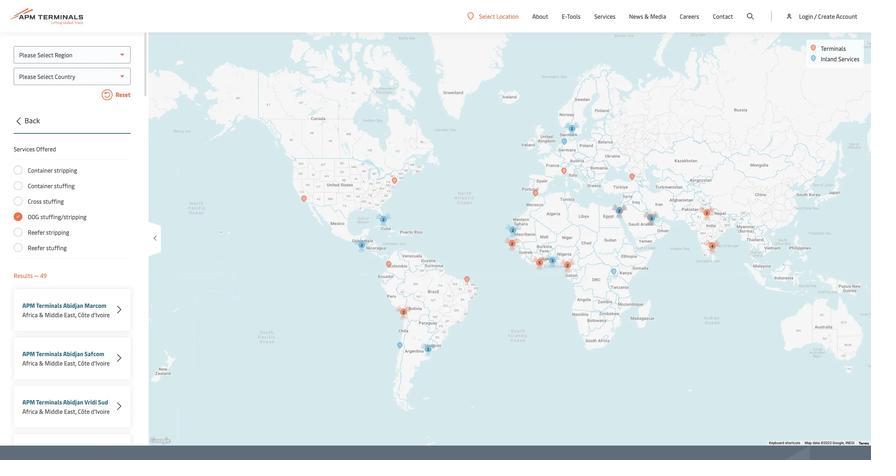 Task type: vqa. For each thing, say whether or not it's contained in the screenshot.
Submit
no



Task type: describe. For each thing, give the bounding box(es) containing it.
middle inside apm terminals abidjan vridi sud africa & middle east, côte d'ivoire
[[45, 408, 63, 416]]

back button
[[12, 115, 131, 134]]

google,
[[833, 441, 845, 445]]

Cross stuffing radio
[[14, 197, 22, 206]]

inland services
[[821, 55, 860, 63]]

terms
[[859, 441, 869, 446]]

vridi
[[84, 398, 97, 406]]

news
[[629, 12, 643, 20]]

apm for apm terminals abidjan safcom
[[22, 350, 35, 358]]

services for services
[[594, 12, 616, 20]]

oog stuffing/stripping
[[28, 213, 87, 221]]

careers button
[[680, 0, 699, 32]]

cross stuffing
[[28, 197, 64, 205]]

back
[[25, 115, 40, 125]]

e-tools button
[[562, 0, 581, 32]]

east, for safcom
[[64, 359, 77, 367]]

& inside apm terminals abidjan safcom africa & middle east, côte d'ivoire
[[39, 359, 43, 367]]

services button
[[594, 0, 616, 32]]

apm terminals abidjan safcom africa & middle east, côte d'ivoire
[[22, 350, 110, 367]]

d'ivoire for safcom
[[91, 359, 110, 367]]

keyboard shortcuts
[[769, 441, 801, 445]]

apm terminals abidjan vridi sud africa & middle east, côte d'ivoire
[[22, 398, 110, 416]]

& inside apm terminals abidjan marcom africa & middle east, côte d'ivoire
[[39, 311, 43, 319]]

1 vertical spatial services
[[839, 55, 860, 63]]

location
[[497, 12, 519, 20]]

apm for apm terminals abidjan vridi sud
[[22, 398, 35, 406]]

east, inside apm terminals abidjan vridi sud africa & middle east, côte d'ivoire
[[64, 408, 77, 416]]

data
[[813, 441, 820, 445]]

contact button
[[713, 0, 733, 32]]

about button
[[533, 0, 548, 32]]

africa inside apm terminals abidjan vridi sud africa & middle east, côte d'ivoire
[[22, 408, 38, 416]]

inland
[[821, 55, 837, 63]]

sud
[[98, 398, 108, 406]]

select location
[[479, 12, 519, 20]]

d'ivoire for marcom
[[91, 311, 110, 319]]

africa for apm terminals abidjan safcom africa & middle east, côte d'ivoire
[[22, 359, 38, 367]]

1 vertical spatial 3
[[551, 259, 554, 263]]

create
[[818, 12, 835, 20]]

select
[[479, 12, 495, 20]]

3 inside 2 3 2
[[650, 216, 652, 220]]

shortcuts
[[785, 441, 801, 445]]

media
[[650, 12, 666, 20]]

2 3 2
[[650, 211, 708, 221]]

d'ivoire inside apm terminals abidjan vridi sud africa & middle east, côte d'ivoire
[[91, 408, 110, 416]]

container for container stuffing
[[28, 182, 53, 190]]

map region
[[86, 0, 871, 459]]

4
[[711, 244, 714, 249]]

keyboard
[[769, 441, 784, 445]]



Task type: locate. For each thing, give the bounding box(es) containing it.
reefer right reefer stuffing radio
[[28, 244, 45, 252]]

2 vertical spatial côte
[[78, 408, 90, 416]]

stuffing
[[54, 182, 75, 190], [43, 197, 64, 205], [46, 244, 67, 252]]

login
[[799, 12, 813, 20]]

2 d'ivoire from the top
[[91, 359, 110, 367]]

reefer stripping
[[28, 228, 69, 236]]

select location button
[[468, 12, 519, 20]]

1 reefer from the top
[[28, 228, 45, 236]]

/
[[815, 12, 817, 20]]

OOG stuffing/stripping radio
[[14, 213, 22, 221]]

east, inside apm terminals abidjan marcom africa & middle east, côte d'ivoire
[[64, 311, 77, 319]]

stuffing for container stuffing
[[54, 182, 75, 190]]

apm inside apm terminals abidjan vridi sud africa & middle east, côte d'ivoire
[[22, 398, 35, 406]]

1 vertical spatial stripping
[[46, 228, 69, 236]]

africa for apm terminals abidjan marcom africa & middle east, côte d'ivoire
[[22, 311, 38, 319]]

d'ivoire inside apm terminals abidjan marcom africa & middle east, côte d'ivoire
[[91, 311, 110, 319]]

2 middle from the top
[[45, 359, 63, 367]]

abidjan for safcom
[[63, 350, 83, 358]]

terminals
[[821, 44, 846, 52], [36, 302, 62, 310], [36, 350, 62, 358], [36, 398, 62, 406]]

middle for marcom
[[45, 311, 63, 319]]

côte for marcom
[[78, 311, 90, 319]]

inegi
[[846, 441, 855, 445]]

services for services offered
[[14, 145, 35, 153]]

stuffing for reefer stuffing
[[46, 244, 67, 252]]

abidjan for marcom
[[63, 302, 83, 310]]

& inside apm terminals abidjan vridi sud africa & middle east, côte d'ivoire
[[39, 408, 43, 416]]

3 d'ivoire from the top
[[91, 408, 110, 416]]

côte
[[78, 311, 90, 319], [78, 359, 90, 367], [78, 408, 90, 416]]

e-
[[562, 12, 567, 20]]

abidjan inside apm terminals abidjan safcom africa & middle east, côte d'ivoire
[[63, 350, 83, 358]]

east, inside apm terminals abidjan safcom africa & middle east, côte d'ivoire
[[64, 359, 77, 367]]

oog
[[28, 213, 39, 221]]

terminals for apm terminals abidjan safcom africa & middle east, côte d'ivoire
[[36, 350, 62, 358]]

1 apm from the top
[[22, 302, 35, 310]]

1 d'ivoire from the top
[[91, 311, 110, 319]]

container stuffing
[[28, 182, 75, 190]]

stuffing down reefer stripping
[[46, 244, 67, 252]]

côte down "vridi"
[[78, 408, 90, 416]]

côte down safcom
[[78, 359, 90, 367]]

3 east, from the top
[[64, 408, 77, 416]]

2 east, from the top
[[64, 359, 77, 367]]

marcom
[[85, 302, 106, 310]]

middle for safcom
[[45, 359, 63, 367]]

tools
[[567, 12, 581, 20]]

middle inside apm terminals abidjan marcom africa & middle east, côte d'ivoire
[[45, 311, 63, 319]]

d'ivoire
[[91, 311, 110, 319], [91, 359, 110, 367], [91, 408, 110, 416]]

stripping for reefer stripping
[[46, 228, 69, 236]]

0 vertical spatial africa
[[22, 311, 38, 319]]

1 vertical spatial abidjan
[[63, 350, 83, 358]]

abidjan
[[63, 302, 83, 310], [63, 350, 83, 358], [63, 398, 83, 406]]

contact
[[713, 12, 733, 20]]

login / create account link
[[786, 0, 858, 32]]

0 vertical spatial abidjan
[[63, 302, 83, 310]]

&
[[645, 12, 649, 20], [39, 311, 43, 319], [39, 359, 43, 367], [39, 408, 43, 416]]

1 vertical spatial apm
[[22, 350, 35, 358]]

2 vertical spatial middle
[[45, 408, 63, 416]]

2 vertical spatial africa
[[22, 408, 38, 416]]

stuffing for cross stuffing
[[43, 197, 64, 205]]

2
[[571, 127, 573, 131], [618, 209, 620, 213], [619, 209, 621, 213], [706, 211, 708, 215], [651, 216, 653, 221], [382, 218, 384, 222], [512, 228, 514, 233], [511, 242, 513, 246], [361, 243, 363, 248], [567, 263, 569, 268], [402, 310, 405, 315], [427, 347, 429, 352]]

reefer
[[28, 228, 45, 236], [28, 244, 45, 252]]

apm
[[22, 302, 35, 310], [22, 350, 35, 358], [22, 398, 35, 406]]

offered
[[36, 145, 56, 153]]

map
[[805, 441, 812, 445]]

results — 49
[[14, 272, 47, 280]]

safcom
[[85, 350, 104, 358]]

—
[[34, 272, 39, 280]]

1 container from the top
[[28, 166, 53, 174]]

1 vertical spatial côte
[[78, 359, 90, 367]]

results
[[14, 272, 33, 280]]

1 abidjan from the top
[[63, 302, 83, 310]]

1 middle from the top
[[45, 311, 63, 319]]

apm inside apm terminals abidjan safcom africa & middle east, côte d'ivoire
[[22, 350, 35, 358]]

apm for apm terminals abidjan marcom
[[22, 302, 35, 310]]

3 middle from the top
[[45, 408, 63, 416]]

stripping for container stripping
[[54, 166, 77, 174]]

container for container stripping
[[28, 166, 53, 174]]

africa
[[22, 311, 38, 319], [22, 359, 38, 367], [22, 408, 38, 416]]

2 reefer from the top
[[28, 244, 45, 252]]

container stripping
[[28, 166, 77, 174]]

0 vertical spatial container
[[28, 166, 53, 174]]

container
[[28, 166, 53, 174], [28, 182, 53, 190]]

3 apm from the top
[[22, 398, 35, 406]]

côte inside apm terminals abidjan safcom africa & middle east, côte d'ivoire
[[78, 359, 90, 367]]

reefer stuffing
[[28, 244, 67, 252]]

reset button
[[14, 89, 131, 102]]

& inside dropdown button
[[645, 12, 649, 20]]

stuffing down the container stuffing at the left of the page
[[43, 197, 64, 205]]

0 vertical spatial apm
[[22, 302, 35, 310]]

2 vertical spatial apm
[[22, 398, 35, 406]]

container up cross
[[28, 182, 53, 190]]

5
[[538, 261, 541, 265]]

stuffing down the container stripping
[[54, 182, 75, 190]]

3 côte from the top
[[78, 408, 90, 416]]

terminals inside apm terminals abidjan safcom africa & middle east, côte d'ivoire
[[36, 350, 62, 358]]

abidjan inside apm terminals abidjan vridi sud africa & middle east, côte d'ivoire
[[63, 398, 83, 406]]

0 vertical spatial services
[[594, 12, 616, 20]]

côte down marcom
[[78, 311, 90, 319]]

côte for safcom
[[78, 359, 90, 367]]

1 vertical spatial container
[[28, 182, 53, 190]]

0 horizontal spatial services
[[14, 145, 35, 153]]

2 côte from the top
[[78, 359, 90, 367]]

0 vertical spatial 3
[[650, 216, 652, 220]]

2 vertical spatial d'ivoire
[[91, 408, 110, 416]]

2 container from the top
[[28, 182, 53, 190]]

reefer for reefer stripping
[[28, 228, 45, 236]]

1 vertical spatial reefer
[[28, 244, 45, 252]]

d'ivoire down 'sud'
[[91, 408, 110, 416]]

Container stuffing radio
[[14, 181, 22, 190]]

services offered
[[14, 145, 56, 153]]

3
[[650, 216, 652, 220], [551, 259, 554, 263]]

2 vertical spatial stuffing
[[46, 244, 67, 252]]

1 vertical spatial d'ivoire
[[91, 359, 110, 367]]

49
[[40, 272, 47, 280]]

d'ivoire down marcom
[[91, 311, 110, 319]]

abidjan left marcom
[[63, 302, 83, 310]]

middle
[[45, 311, 63, 319], [45, 359, 63, 367], [45, 408, 63, 416]]

africa inside apm terminals abidjan safcom africa & middle east, côte d'ivoire
[[22, 359, 38, 367]]

terminals for apm terminals abidjan marcom africa & middle east, côte d'ivoire
[[36, 302, 62, 310]]

0 vertical spatial d'ivoire
[[91, 311, 110, 319]]

côte inside apm terminals abidjan marcom africa & middle east, côte d'ivoire
[[78, 311, 90, 319]]

Container stripping radio
[[14, 166, 22, 175]]

container up the container stuffing at the left of the page
[[28, 166, 53, 174]]

stripping up the container stuffing at the left of the page
[[54, 166, 77, 174]]

news & media button
[[629, 0, 666, 32]]

apm inside apm terminals abidjan marcom africa & middle east, côte d'ivoire
[[22, 302, 35, 310]]

cross
[[28, 197, 42, 205]]

2 vertical spatial abidjan
[[63, 398, 83, 406]]

2 apm from the top
[[22, 350, 35, 358]]

2 vertical spatial east,
[[64, 408, 77, 416]]

africa inside apm terminals abidjan marcom africa & middle east, côte d'ivoire
[[22, 311, 38, 319]]

services left 'offered'
[[14, 145, 35, 153]]

d'ivoire down safcom
[[91, 359, 110, 367]]

Reefer stuffing radio
[[14, 244, 22, 252]]

0 vertical spatial east,
[[64, 311, 77, 319]]

abidjan for vridi
[[63, 398, 83, 406]]

map data ©2023 google, inegi
[[805, 441, 855, 445]]

stripping
[[54, 166, 77, 174], [46, 228, 69, 236]]

terminals for apm terminals abidjan vridi sud africa & middle east, côte d'ivoire
[[36, 398, 62, 406]]

0 vertical spatial côte
[[78, 311, 90, 319]]

1 vertical spatial stuffing
[[43, 197, 64, 205]]

stripping down oog stuffing/stripping
[[46, 228, 69, 236]]

d'ivoire inside apm terminals abidjan safcom africa & middle east, côte d'ivoire
[[91, 359, 110, 367]]

©2023
[[821, 441, 832, 445]]

east, for marcom
[[64, 311, 77, 319]]

about
[[533, 12, 548, 20]]

east,
[[64, 311, 77, 319], [64, 359, 77, 367], [64, 408, 77, 416]]

e-tools
[[562, 12, 581, 20]]

careers
[[680, 12, 699, 20]]

services
[[594, 12, 616, 20], [839, 55, 860, 63], [14, 145, 35, 153]]

2 africa from the top
[[22, 359, 38, 367]]

2 horizontal spatial services
[[839, 55, 860, 63]]

3 abidjan from the top
[[63, 398, 83, 406]]

1 horizontal spatial services
[[594, 12, 616, 20]]

login / create account
[[799, 12, 858, 20]]

google image
[[148, 437, 172, 446]]

account
[[836, 12, 858, 20]]

abidjan left "vridi"
[[63, 398, 83, 406]]

apm terminals abidjan marcom africa & middle east, côte d'ivoire
[[22, 302, 110, 319]]

1 horizontal spatial 3
[[650, 216, 652, 220]]

reefer down oog
[[28, 228, 45, 236]]

terminals inside apm terminals abidjan marcom africa & middle east, côte d'ivoire
[[36, 302, 62, 310]]

middle inside apm terminals abidjan safcom africa & middle east, côte d'ivoire
[[45, 359, 63, 367]]

terminals inside apm terminals abidjan vridi sud africa & middle east, côte d'ivoire
[[36, 398, 62, 406]]

1 vertical spatial middle
[[45, 359, 63, 367]]

news & media
[[629, 12, 666, 20]]

terms link
[[859, 441, 869, 446]]

services right tools
[[594, 12, 616, 20]]

côte inside apm terminals abidjan vridi sud africa & middle east, côte d'ivoire
[[78, 408, 90, 416]]

1 côte from the top
[[78, 311, 90, 319]]

abidjan left safcom
[[63, 350, 83, 358]]

2 abidjan from the top
[[63, 350, 83, 358]]

reefer for reefer stuffing
[[28, 244, 45, 252]]

Reefer stripping radio
[[14, 228, 22, 237]]

reset
[[114, 91, 131, 99]]

0 vertical spatial reefer
[[28, 228, 45, 236]]

3 africa from the top
[[22, 408, 38, 416]]

stuffing/stripping
[[40, 213, 87, 221]]

1 east, from the top
[[64, 311, 77, 319]]

0 horizontal spatial 3
[[551, 259, 554, 263]]

1 africa from the top
[[22, 311, 38, 319]]

0 vertical spatial stripping
[[54, 166, 77, 174]]

1 vertical spatial africa
[[22, 359, 38, 367]]

0 vertical spatial stuffing
[[54, 182, 75, 190]]

2 vertical spatial services
[[14, 145, 35, 153]]

keyboard shortcuts button
[[769, 441, 801, 446]]

0 vertical spatial middle
[[45, 311, 63, 319]]

1 vertical spatial east,
[[64, 359, 77, 367]]

abidjan inside apm terminals abidjan marcom africa & middle east, côte d'ivoire
[[63, 302, 83, 310]]

services right inland
[[839, 55, 860, 63]]



